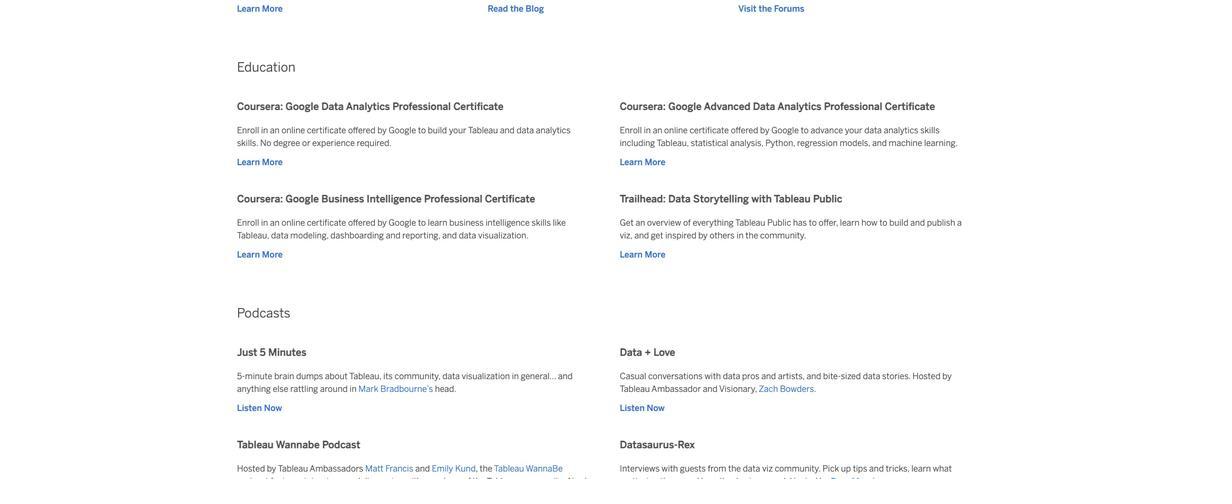 Task type: vqa. For each thing, say whether or not it's contained in the screenshot.


Task type: locate. For each thing, give the bounding box(es) containing it.
learn for coursera: google business intelligence professional certificate
[[237, 250, 260, 260]]

2 analytics from the left
[[778, 101, 822, 113]]

certificate for coursera: google data analytics professional certificate
[[454, 101, 504, 113]]

professional
[[393, 101, 451, 113], [824, 101, 883, 113], [424, 193, 483, 205]]

the inside read the blog link
[[510, 4, 524, 14]]

matt francis link
[[365, 464, 414, 474]]

certificate for business
[[307, 218, 346, 228]]

0 horizontal spatial analytics
[[346, 101, 390, 113]]

1 vertical spatial skills
[[532, 218, 551, 228]]

listen now down "anything"
[[237, 404, 282, 414]]

by inside "interviews with guests from the data viz community. pick up tips and tricks, learn what motivates them, and how they've improved. hosted by"
[[820, 477, 829, 480]]

2 horizontal spatial learn
[[912, 464, 931, 474]]

hosted up the podcast
[[237, 464, 265, 474]]

and inside 'enroll in an online certificate offered by google to build your tableau and data analytics skills. no degree or experience required.'
[[500, 126, 515, 136]]

0 horizontal spatial analytics
[[536, 126, 571, 136]]

public left has
[[768, 218, 792, 228]]

offer,
[[819, 218, 839, 228]]

0 vertical spatial skills
[[921, 126, 940, 136]]

blog
[[526, 4, 544, 14]]

2 now from the left
[[647, 404, 665, 414]]

the
[[510, 4, 524, 14], [759, 4, 772, 14], [746, 231, 759, 241], [480, 464, 493, 474], [729, 464, 741, 474]]

rattling
[[290, 385, 318, 395]]

coursera:
[[237, 101, 283, 113], [620, 101, 666, 113], [237, 193, 283, 205]]

offered up required.
[[348, 126, 376, 136]]

everything
[[693, 218, 734, 228]]

1 horizontal spatial hosted
[[790, 477, 818, 480]]

1 vertical spatial tableau,
[[237, 231, 269, 241]]

the up the they've
[[729, 464, 741, 474]]

learn more link for coursera: google advanced data analytics professional certificate
[[620, 156, 666, 169]]

data inside 5-minute brain dumps about tableau, its community, data visualization in general… and anything else rattling around in
[[443, 372, 460, 382]]

offered up analysis,
[[731, 126, 759, 136]]

enroll for coursera: google data analytics professional certificate
[[237, 126, 259, 136]]

2 listen from the left
[[620, 404, 645, 414]]

1 vertical spatial with
[[705, 372, 721, 382]]

offered inside the enroll in an online certificate offered by google to learn business intelligence skills like tableau, data modeling, dashboarding and reporting, and data visualization.
[[348, 218, 376, 228]]

the left blog
[[510, 4, 524, 14]]

1 vertical spatial build
[[890, 218, 909, 228]]

1 horizontal spatial analytics
[[778, 101, 822, 113]]

listen down casual
[[620, 404, 645, 414]]

data up experience
[[322, 101, 344, 113]]

ambassadors
[[310, 464, 363, 474]]

0 horizontal spatial tableau,
[[237, 231, 269, 241]]

enroll in an online certificate offered by google to advance your data analytics skills including tableau, statistical analysis, python, regression models, and machine learning.
[[620, 126, 958, 149]]

professional up business
[[424, 193, 483, 205]]

2 horizontal spatial hosted
[[913, 372, 941, 382]]

certificate inside 'enroll in an online certificate offered by google to build your tableau and data analytics skills. no degree or experience required.'
[[307, 126, 346, 136]]

learn for trailhead: data storytelling with tableau public
[[620, 250, 643, 260]]

by down everything
[[699, 231, 708, 241]]

0 horizontal spatial build
[[428, 126, 447, 136]]

learn more link
[[237, 3, 472, 15], [237, 156, 283, 169], [620, 156, 666, 169], [237, 249, 283, 262], [620, 249, 666, 262]]

no
[[260, 138, 271, 149]]

community. inside "interviews with guests from the data viz community. pick up tips and tricks, learn what motivates them, and how they've improved. hosted by"
[[775, 464, 821, 474]]

listen now link down "anything"
[[237, 403, 282, 415]]

2 listen now link from the left
[[620, 403, 665, 415]]

offered for intelligence
[[348, 218, 376, 228]]

analytics
[[346, 101, 390, 113], [778, 101, 822, 113]]

online
[[282, 126, 305, 136], [665, 126, 688, 136], [282, 218, 305, 228]]

professional for coursera: google business intelligence professional certificate
[[424, 193, 483, 205]]

listen
[[237, 404, 262, 414], [620, 404, 645, 414]]

by right stories.
[[943, 372, 952, 382]]

with up them,
[[662, 464, 678, 474]]

2 listen now from the left
[[620, 404, 665, 414]]

0 vertical spatial community.
[[761, 231, 807, 241]]

1 horizontal spatial your
[[846, 126, 863, 136]]

learn right offer,
[[840, 218, 860, 228]]

google up required.
[[389, 126, 416, 136]]

2 vertical spatial with
[[662, 464, 678, 474]]

online for data
[[282, 126, 305, 136]]

community. right the 'viz'
[[775, 464, 821, 474]]

around
[[320, 385, 348, 395]]

tableau inside tableau wannabe podcast
[[494, 464, 524, 474]]

tableau inside get an overview of everything tableau public has to offer, learn how to build and publish a viz, and get inspired by others in the community.
[[736, 218, 766, 228]]

dashboarding
[[331, 231, 384, 241]]

0 horizontal spatial listen
[[237, 404, 262, 414]]

online inside enroll in an online certificate offered by google to advance your data analytics skills including tableau, statistical analysis, python, regression models, and machine learning.
[[665, 126, 688, 136]]

0 vertical spatial how
[[862, 218, 878, 228]]

1 horizontal spatial listen now
[[620, 404, 665, 414]]

advance
[[811, 126, 844, 136]]

an inside 'enroll in an online certificate offered by google to build your tableau and data analytics skills. no degree or experience required.'
[[270, 126, 280, 136]]

by down coursera: google business intelligence professional certificate on the left
[[378, 218, 387, 228]]

offered up dashboarding
[[348, 218, 376, 228]]

in
[[261, 126, 268, 136], [644, 126, 651, 136], [261, 218, 268, 228], [737, 231, 744, 241], [512, 372, 519, 382], [350, 385, 357, 395]]

reporting,
[[403, 231, 441, 241]]

bowders
[[780, 385, 814, 395]]

enroll inside 'enroll in an online certificate offered by google to build your tableau and data analytics skills. no degree or experience required.'
[[237, 126, 259, 136]]

google up modeling, in the left of the page
[[286, 193, 319, 205]]

your inside enroll in an online certificate offered by google to advance your data analytics skills including tableau, statistical analysis, python, regression models, and machine learning.
[[846, 126, 863, 136]]

coursera: for coursera: google data analytics professional certificate
[[237, 101, 283, 113]]

1 listen now link from the left
[[237, 403, 282, 415]]

1 analytics from the left
[[346, 101, 390, 113]]

0 horizontal spatial public
[[768, 218, 792, 228]]

data right advanced in the right of the page
[[753, 101, 776, 113]]

1 now from the left
[[264, 404, 282, 414]]

an inside the enroll in an online certificate offered by google to learn business intelligence skills like tableau, data modeling, dashboarding and reporting, and data visualization.
[[270, 218, 280, 228]]

like
[[553, 218, 566, 228]]

mark bradbourne's link
[[359, 385, 433, 395]]

public inside get an overview of everything tableau public has to offer, learn how to build and publish a viz, and get inspired by others in the community.
[[768, 218, 792, 228]]

models,
[[840, 138, 871, 149]]

zach
[[759, 385, 778, 395]]

get an overview of everything tableau public has to offer, learn how to build and publish a viz, and get inspired by others in the community.
[[620, 218, 962, 241]]

community.
[[761, 231, 807, 241], [775, 464, 821, 474]]

1 horizontal spatial analytics
[[884, 126, 919, 136]]

to inside enroll in an online certificate offered by google to advance your data analytics skills including tableau, statistical analysis, python, regression models, and machine learning.
[[801, 126, 809, 136]]

offered
[[348, 126, 376, 136], [731, 126, 759, 136], [348, 218, 376, 228]]

your for professional
[[846, 126, 863, 136]]

overview
[[647, 218, 682, 228]]

your
[[449, 126, 467, 136], [846, 126, 863, 136]]

google inside the enroll in an online certificate offered by google to learn business intelligence skills like tableau, data modeling, dashboarding and reporting, and data visualization.
[[389, 218, 416, 228]]

online inside the enroll in an online certificate offered by google to learn business intelligence skills like tableau, data modeling, dashboarding and reporting, and data visualization.
[[282, 218, 305, 228]]

else
[[273, 385, 288, 395]]

0 horizontal spatial now
[[264, 404, 282, 414]]

online inside 'enroll in an online certificate offered by google to build your tableau and data analytics skills. no degree or experience required.'
[[282, 126, 305, 136]]

data inside "interviews with guests from the data viz community. pick up tips and tricks, learn what motivates them, and how they've improved. hosted by"
[[743, 464, 761, 474]]

skills inside the enroll in an online certificate offered by google to learn business intelligence skills like tableau, data modeling, dashboarding and reporting, and data visualization.
[[532, 218, 551, 228]]

mark bradbourne's head.
[[359, 385, 457, 395]]

to inside the enroll in an online certificate offered by google to learn business intelligence skills like tableau, data modeling, dashboarding and reporting, and data visualization.
[[418, 218, 426, 228]]

listen now down casual
[[620, 404, 665, 414]]

how down from
[[702, 477, 718, 480]]

learn inside get an overview of everything tableau public has to offer, learn how to build and publish a viz, and get inspired by others in the community.
[[840, 218, 860, 228]]

0 horizontal spatial skills
[[532, 218, 551, 228]]

learn more link for trailhead: data storytelling with tableau public
[[620, 249, 666, 262]]

listen now
[[237, 404, 282, 414], [620, 404, 665, 414]]

0 vertical spatial tableau,
[[657, 138, 689, 149]]

how inside get an overview of everything tableau public has to offer, learn how to build and publish a viz, and get inspired by others in the community.
[[862, 218, 878, 228]]

has
[[794, 218, 807, 228]]

to for data
[[801, 126, 809, 136]]

inspired
[[666, 231, 697, 241]]

enroll inside enroll in an online certificate offered by google to advance your data analytics skills including tableau, statistical analysis, python, regression models, and machine learning.
[[620, 126, 642, 136]]

learn more link for coursera: google data analytics professional certificate
[[237, 156, 283, 169]]

the inside visit the forums 'link'
[[759, 4, 772, 14]]

enroll for coursera: google advanced data analytics professional certificate
[[620, 126, 642, 136]]

analytics inside 'enroll in an online certificate offered by google to build your tableau and data analytics skills. no degree or experience required.'
[[536, 126, 571, 136]]

0 horizontal spatial listen now link
[[237, 403, 282, 415]]

google up 'python,'
[[772, 126, 799, 136]]

professional up 'enroll in an online certificate offered by google to build your tableau and data analytics skills. no degree or experience required.'
[[393, 101, 451, 113]]

certificate up experience
[[307, 126, 346, 136]]

your for certificate
[[449, 126, 467, 136]]

5
[[260, 347, 266, 359]]

minutes
[[268, 347, 307, 359]]

1 horizontal spatial build
[[890, 218, 909, 228]]

1 vertical spatial community.
[[775, 464, 821, 474]]

certificate
[[454, 101, 504, 113], [885, 101, 936, 113], [485, 193, 535, 205]]

in inside 'enroll in an online certificate offered by google to build your tableau and data analytics skills. no degree or experience required.'
[[261, 126, 268, 136]]

learn more link for coursera: google business intelligence professional certificate
[[237, 249, 283, 262]]

1 vertical spatial hosted
[[237, 464, 265, 474]]

the right others
[[746, 231, 759, 241]]

podcast
[[237, 477, 269, 480]]

storytelling
[[694, 193, 749, 205]]

1 horizontal spatial learn
[[840, 218, 860, 228]]

an
[[270, 126, 280, 136], [653, 126, 663, 136], [270, 218, 280, 228], [636, 218, 646, 228]]

learn more for coursera: google business intelligence professional certificate
[[237, 250, 283, 260]]

visionary,
[[720, 385, 757, 395]]

hosted right improved.
[[790, 477, 818, 480]]

more for trailhead: data storytelling with tableau public
[[645, 250, 666, 260]]

1 vertical spatial how
[[702, 477, 718, 480]]

an inside enroll in an online certificate offered by google to advance your data analytics skills including tableau, statistical analysis, python, regression models, and machine learning.
[[653, 126, 663, 136]]

1 listen now from the left
[[237, 404, 282, 414]]

1 horizontal spatial how
[[862, 218, 878, 228]]

viz,
[[620, 231, 633, 241]]

enroll in an online certificate offered by google to build your tableau and data analytics skills. no degree or experience required.
[[237, 126, 571, 149]]

skills left the like at the left of page
[[532, 218, 551, 228]]

business
[[322, 193, 364, 205]]

analytics inside enroll in an online certificate offered by google to advance your data analytics skills including tableau, statistical analysis, python, regression models, and machine learning.
[[884, 126, 919, 136]]

2 horizontal spatial tableau,
[[657, 138, 689, 149]]

1 horizontal spatial tableau,
[[350, 372, 382, 382]]

public
[[813, 193, 843, 205], [768, 218, 792, 228]]

data
[[517, 126, 534, 136], [865, 126, 882, 136], [271, 231, 289, 241], [459, 231, 476, 241], [443, 372, 460, 382], [723, 372, 741, 382], [863, 372, 881, 382], [743, 464, 761, 474]]

in inside get an overview of everything tableau public has to offer, learn how to build and publish a viz, and get inspired by others in the community.
[[737, 231, 744, 241]]

motivates
[[620, 477, 659, 480]]

enroll inside the enroll in an online certificate offered by google to learn business intelligence skills like tableau, data modeling, dashboarding and reporting, and data visualization.
[[237, 218, 259, 228]]

listen down "anything"
[[237, 404, 262, 414]]

rex
[[678, 439, 695, 451]]

0 horizontal spatial your
[[449, 126, 467, 136]]

certificate inside the enroll in an online certificate offered by google to learn business intelligence skills like tableau, data modeling, dashboarding and reporting, and data visualization.
[[307, 218, 346, 228]]

tricks,
[[886, 464, 910, 474]]

offered inside enroll in an online certificate offered by google to advance your data analytics skills including tableau, statistical analysis, python, regression models, and machine learning.
[[731, 126, 759, 136]]

by inside 'enroll in an online certificate offered by google to build your tableau and data analytics skills. no degree or experience required.'
[[378, 126, 387, 136]]

read
[[488, 4, 508, 14]]

hosted right stories.
[[913, 372, 941, 382]]

hosted inside "interviews with guests from the data viz community. pick up tips and tricks, learn what motivates them, and how they've improved. hosted by"
[[790, 477, 818, 480]]

1 horizontal spatial listen now link
[[620, 403, 665, 415]]

certificate
[[307, 126, 346, 136], [690, 126, 729, 136], [307, 218, 346, 228]]

1 horizontal spatial listen
[[620, 404, 645, 414]]

certificate up the statistical
[[690, 126, 729, 136]]

visit the forums link
[[739, 3, 974, 15]]

coursera: for coursera: google business intelligence professional certificate
[[237, 193, 283, 205]]

online for advanced
[[665, 126, 688, 136]]

listen now link for just
[[237, 403, 282, 415]]

google left advanced in the right of the page
[[669, 101, 702, 113]]

coursera: google business intelligence professional certificate
[[237, 193, 535, 205]]

by down "pick"
[[820, 477, 829, 480]]

certificate for data
[[307, 126, 346, 136]]

listen for data
[[620, 404, 645, 414]]

1 horizontal spatial with
[[705, 372, 721, 382]]

modeling,
[[291, 231, 329, 241]]

learn more for trailhead: data storytelling with tableau public
[[620, 250, 666, 260]]

skills inside enroll in an online certificate offered by google to advance your data analytics skills including tableau, statistical analysis, python, regression models, and machine learning.
[[921, 126, 940, 136]]

by inside enroll in an online certificate offered by google to advance your data analytics skills including tableau, statistical analysis, python, regression models, and machine learning.
[[761, 126, 770, 136]]

analytics
[[536, 126, 571, 136], [884, 126, 919, 136]]

stories.
[[883, 372, 911, 382]]

of
[[684, 218, 691, 228]]

its
[[384, 372, 393, 382]]

1 listen from the left
[[237, 404, 262, 414]]

community. down has
[[761, 231, 807, 241]]

certificate inside enroll in an online certificate offered by google to advance your data analytics skills including tableau, statistical analysis, python, regression models, and machine learning.
[[690, 126, 729, 136]]

2 your from the left
[[846, 126, 863, 136]]

the inside "interviews with guests from the data viz community. pick up tips and tricks, learn what motivates them, and how they've improved. hosted by"
[[729, 464, 741, 474]]

bradbourne's
[[381, 385, 433, 395]]

1 horizontal spatial skills
[[921, 126, 940, 136]]

learn up reporting,
[[428, 218, 448, 228]]

1 your from the left
[[449, 126, 467, 136]]

offered inside 'enroll in an online certificate offered by google to build your tableau and data analytics skills. no degree or experience required.'
[[348, 126, 376, 136]]

and
[[500, 126, 515, 136], [873, 138, 887, 149], [911, 218, 925, 228], [386, 231, 401, 241], [442, 231, 457, 241], [635, 231, 649, 241], [558, 372, 573, 382], [762, 372, 776, 382], [807, 372, 822, 382], [703, 385, 718, 395], [415, 464, 430, 474], [870, 464, 884, 474], [685, 477, 700, 480]]

2 analytics from the left
[[884, 126, 919, 136]]

.
[[814, 385, 817, 395]]

tableau
[[468, 126, 498, 136], [774, 193, 811, 205], [736, 218, 766, 228], [620, 385, 650, 395], [237, 439, 274, 451], [278, 464, 308, 474], [494, 464, 524, 474]]

your inside 'enroll in an online certificate offered by google to build your tableau and data analytics skills. no degree or experience required.'
[[449, 126, 467, 136]]

listen now link down casual
[[620, 403, 665, 415]]

how right offer,
[[862, 218, 878, 228]]

0 vertical spatial build
[[428, 126, 447, 136]]

2 vertical spatial hosted
[[790, 477, 818, 480]]

0 horizontal spatial listen now
[[237, 404, 282, 414]]

build
[[428, 126, 447, 136], [890, 218, 909, 228]]

0 vertical spatial hosted
[[913, 372, 941, 382]]

by up 'python,'
[[761, 126, 770, 136]]

0 vertical spatial with
[[752, 193, 772, 205]]

0 vertical spatial public
[[813, 193, 843, 205]]

certificate for coursera: google business intelligence professional certificate
[[485, 193, 535, 205]]

visualization.
[[478, 231, 529, 241]]

certificate up modeling, in the left of the page
[[307, 218, 346, 228]]

2 vertical spatial tableau,
[[350, 372, 382, 382]]

1 analytics from the left
[[536, 126, 571, 136]]

with up visionary,
[[705, 372, 721, 382]]

the right visit
[[759, 4, 772, 14]]

francis
[[386, 464, 414, 474]]

to
[[418, 126, 426, 136], [801, 126, 809, 136], [418, 218, 426, 228], [809, 218, 817, 228], [880, 218, 888, 228]]

improved.
[[750, 477, 788, 480]]

to inside 'enroll in an online certificate offered by google to build your tableau and data analytics skills. no degree or experience required.'
[[418, 126, 426, 136]]

listen now link for data
[[620, 403, 665, 415]]

by up required.
[[378, 126, 387, 136]]

skills up the learning.
[[921, 126, 940, 136]]

google up or
[[286, 101, 319, 113]]

hosted inside casual conversations with data pros and artists, and bite-sized data stories. hosted by tableau ambassador and visionary,
[[913, 372, 941, 382]]

hosted
[[913, 372, 941, 382], [237, 464, 265, 474], [790, 477, 818, 480]]

trailhead: data storytelling with tableau public
[[620, 193, 843, 205]]

learn left what
[[912, 464, 931, 474]]

0 horizontal spatial how
[[702, 477, 718, 480]]

coursera: for coursera: google advanced data analytics professional certificate
[[620, 101, 666, 113]]

by inside the enroll in an online certificate offered by google to learn business intelligence skills like tableau, data modeling, dashboarding and reporting, and data visualization.
[[378, 218, 387, 228]]

data
[[322, 101, 344, 113], [753, 101, 776, 113], [669, 193, 691, 205], [620, 347, 642, 359]]

learn for coursera: google data analytics professional certificate
[[237, 158, 260, 168]]

now down the ambassador
[[647, 404, 665, 414]]

public up offer,
[[813, 193, 843, 205]]

professional up advance
[[824, 101, 883, 113]]

including
[[620, 138, 655, 149]]

1 vertical spatial public
[[768, 218, 792, 228]]

now down "else"
[[264, 404, 282, 414]]

0 horizontal spatial learn
[[428, 218, 448, 228]]

with right storytelling
[[752, 193, 772, 205]]

education
[[237, 59, 296, 75]]

analytics up enroll in an online certificate offered by google to advance your data analytics skills including tableau, statistical analysis, python, regression models, and machine learning.
[[778, 101, 822, 113]]

google up reporting,
[[389, 218, 416, 228]]

1 horizontal spatial now
[[647, 404, 665, 414]]

analytics up required.
[[346, 101, 390, 113]]

0 horizontal spatial with
[[662, 464, 678, 474]]



Task type: describe. For each thing, give the bounding box(es) containing it.
learn more for coursera: google advanced data analytics professional certificate
[[620, 158, 666, 168]]

just 5 minutes
[[237, 347, 307, 359]]

they've
[[720, 477, 748, 480]]

guests
[[680, 464, 706, 474]]

more for coursera: google data analytics professional certificate
[[262, 158, 283, 168]]

data left +
[[620, 347, 642, 359]]

emily kund link
[[432, 464, 476, 474]]

podcast
[[322, 439, 361, 451]]

enroll for coursera: google business intelligence professional certificate
[[237, 218, 259, 228]]

to for with
[[809, 218, 817, 228]]

up
[[841, 464, 851, 474]]

listen now for data
[[620, 404, 665, 414]]

datasaurus-rex
[[620, 439, 695, 451]]

tableau, inside enroll in an online certificate offered by google to advance your data analytics skills including tableau, statistical analysis, python, regression models, and machine learning.
[[657, 138, 689, 149]]

build inside get an overview of everything tableau public has to offer, learn how to build and publish a viz, and get inspired by others in the community.
[[890, 218, 909, 228]]

artists,
[[778, 372, 805, 382]]

to for intelligence
[[418, 218, 426, 228]]

and inside 5-minute brain dumps about tableau, its community, data visualization in general… and anything else rattling around in
[[558, 372, 573, 382]]

casual
[[620, 372, 647, 382]]

5-
[[237, 372, 245, 382]]

online for business
[[282, 218, 305, 228]]

learn inside "interviews with guests from the data viz community. pick up tips and tricks, learn what motivates them, and how they've improved. hosted by"
[[912, 464, 931, 474]]

business
[[450, 218, 484, 228]]

by inside casual conversations with data pros and artists, and bite-sized data stories. hosted by tableau ambassador and visionary,
[[943, 372, 952, 382]]

5-minute brain dumps about tableau, its community, data visualization in general… and anything else rattling around in
[[237, 372, 573, 395]]

an inside get an overview of everything tableau public has to offer, learn how to build and publish a viz, and get inspired by others in the community.
[[636, 218, 646, 228]]

learn more for coursera: google data analytics professional certificate
[[237, 158, 283, 168]]

just
[[237, 347, 257, 359]]

python,
[[766, 138, 796, 149]]

in inside the enroll in an online certificate offered by google to learn business intelligence skills like tableau, data modeling, dashboarding and reporting, and data visualization.
[[261, 218, 268, 228]]

hosted by tableau ambassadors matt francis and emily kund , the
[[237, 464, 494, 474]]

degree
[[273, 138, 300, 149]]

get
[[651, 231, 664, 241]]

google inside 'enroll in an online certificate offered by google to build your tableau and data analytics skills. no degree or experience required.'
[[389, 126, 416, 136]]

data inside enroll in an online certificate offered by google to advance your data analytics skills including tableau, statistical analysis, python, regression models, and machine learning.
[[865, 126, 882, 136]]

regression
[[798, 138, 838, 149]]

google inside enroll in an online certificate offered by google to advance your data analytics skills including tableau, statistical analysis, python, regression models, and machine learning.
[[772, 126, 799, 136]]

learn inside the enroll in an online certificate offered by google to learn business intelligence skills like tableau, data modeling, dashboarding and reporting, and data visualization.
[[428, 218, 448, 228]]

mark
[[359, 385, 379, 395]]

tableau inside casual conversations with data pros and artists, and bite-sized data stories. hosted by tableau ambassador and visionary,
[[620, 385, 650, 395]]

data inside 'enroll in an online certificate offered by google to build your tableau and data analytics skills. no degree or experience required.'
[[517, 126, 534, 136]]

dumps
[[296, 372, 323, 382]]

anything
[[237, 385, 271, 395]]

analysis,
[[731, 138, 764, 149]]

by inside get an overview of everything tableau public has to offer, learn how to build and publish a viz, and get inspired by others in the community.
[[699, 231, 708, 241]]

listen for just
[[237, 404, 262, 414]]

certificate for advanced
[[690, 126, 729, 136]]

casual conversations with data pros and artists, and bite-sized data stories. hosted by tableau ambassador and visionary,
[[620, 372, 952, 395]]

skills.
[[237, 138, 258, 149]]

head.
[[435, 385, 457, 395]]

about
[[325, 372, 348, 382]]

1 horizontal spatial public
[[813, 193, 843, 205]]

0 horizontal spatial hosted
[[237, 464, 265, 474]]

emily
[[432, 464, 453, 474]]

data up of
[[669, 193, 691, 205]]

data + love
[[620, 347, 676, 359]]

interviews with guests from the data viz community. pick up tips and tricks, learn what motivates them, and how they've improved. hosted by
[[620, 464, 952, 480]]

viz
[[763, 464, 773, 474]]

with inside "interviews with guests from the data viz community. pick up tips and tricks, learn what motivates them, and how they've improved. hosted by"
[[662, 464, 678, 474]]

general…
[[521, 372, 556, 382]]

pros
[[743, 372, 760, 382]]

the inside get an overview of everything tableau public has to offer, learn how to build and publish a viz, and get inspired by others in the community.
[[746, 231, 759, 241]]

learning.
[[925, 138, 958, 149]]

tableau wannabe podcast link
[[237, 464, 563, 480]]

sized
[[841, 372, 861, 382]]

tableau, inside the enroll in an online certificate offered by google to learn business intelligence skills like tableau, data modeling, dashboarding and reporting, and data visualization.
[[237, 231, 269, 241]]

get
[[620, 218, 634, 228]]

an for coursera: google advanced data analytics professional certificate
[[653, 126, 663, 136]]

read the blog link
[[488, 3, 723, 15]]

coursera: google advanced data analytics professional certificate
[[620, 101, 936, 113]]

tableau inside 'enroll in an online certificate offered by google to build your tableau and data analytics skills. no degree or experience required.'
[[468, 126, 498, 136]]

forums
[[775, 4, 805, 14]]

visit the forums
[[739, 4, 805, 14]]

zach bowders link
[[759, 385, 814, 395]]

pick
[[823, 464, 840, 474]]

the right ,
[[480, 464, 493, 474]]

interviews
[[620, 464, 660, 474]]

now for minutes
[[264, 404, 282, 414]]

community. inside get an overview of everything tableau public has to offer, learn how to build and publish a viz, and get inspired by others in the community.
[[761, 231, 807, 241]]

matt
[[365, 464, 384, 474]]

now for love
[[647, 404, 665, 414]]

trailhead:
[[620, 193, 666, 205]]

more for coursera: google business intelligence professional certificate
[[262, 250, 283, 260]]

community,
[[395, 372, 441, 382]]

learn for coursera: google advanced data analytics professional certificate
[[620, 158, 643, 168]]

listen now for just
[[237, 404, 282, 414]]

an for coursera: google data analytics professional certificate
[[270, 126, 280, 136]]

them,
[[661, 477, 683, 480]]

offered for analytics
[[348, 126, 376, 136]]

statistical
[[691, 138, 729, 149]]

2 horizontal spatial with
[[752, 193, 772, 205]]

a
[[958, 218, 962, 228]]

visualization
[[462, 372, 510, 382]]

tableau, inside 5-minute brain dumps about tableau, its community, data visualization in general… and anything else rattling around in
[[350, 372, 382, 382]]

an for coursera: google business intelligence professional certificate
[[270, 218, 280, 228]]

from
[[708, 464, 727, 474]]

intelligence
[[486, 218, 530, 228]]

tableau wannabe podcast
[[237, 464, 563, 480]]

in inside enroll in an online certificate offered by google to advance your data analytics skills including tableau, statistical analysis, python, regression models, and machine learning.
[[644, 126, 651, 136]]

required.
[[357, 138, 392, 149]]

advanced
[[704, 101, 751, 113]]

build inside 'enroll in an online certificate offered by google to build your tableau and data analytics skills. no degree or experience required.'
[[428, 126, 447, 136]]

visit
[[739, 4, 757, 14]]

to for analytics
[[418, 126, 426, 136]]

+
[[645, 347, 651, 359]]

love
[[654, 347, 676, 359]]

publish
[[927, 218, 956, 228]]

ambassador
[[652, 385, 701, 395]]

conversations
[[649, 372, 703, 382]]

how inside "interviews with guests from the data viz community. pick up tips and tricks, learn what motivates them, and how they've improved. hosted by"
[[702, 477, 718, 480]]

intelligence
[[367, 193, 422, 205]]

what
[[933, 464, 952, 474]]

with inside casual conversations with data pros and artists, and bite-sized data stories. hosted by tableau ambassador and visionary,
[[705, 372, 721, 382]]

others
[[710, 231, 735, 241]]

minute
[[245, 372, 273, 382]]

or
[[302, 138, 311, 149]]

tableau wannabe podcast
[[237, 439, 361, 451]]

and inside enroll in an online certificate offered by google to advance your data analytics skills including tableau, statistical analysis, python, regression models, and machine learning.
[[873, 138, 887, 149]]

offered for data
[[731, 126, 759, 136]]

more for coursera: google advanced data analytics professional certificate
[[645, 158, 666, 168]]

podcasts
[[237, 306, 291, 321]]

tips
[[853, 464, 868, 474]]

professional for coursera: google data analytics professional certificate
[[393, 101, 451, 113]]

by up the podcast
[[267, 464, 276, 474]]



